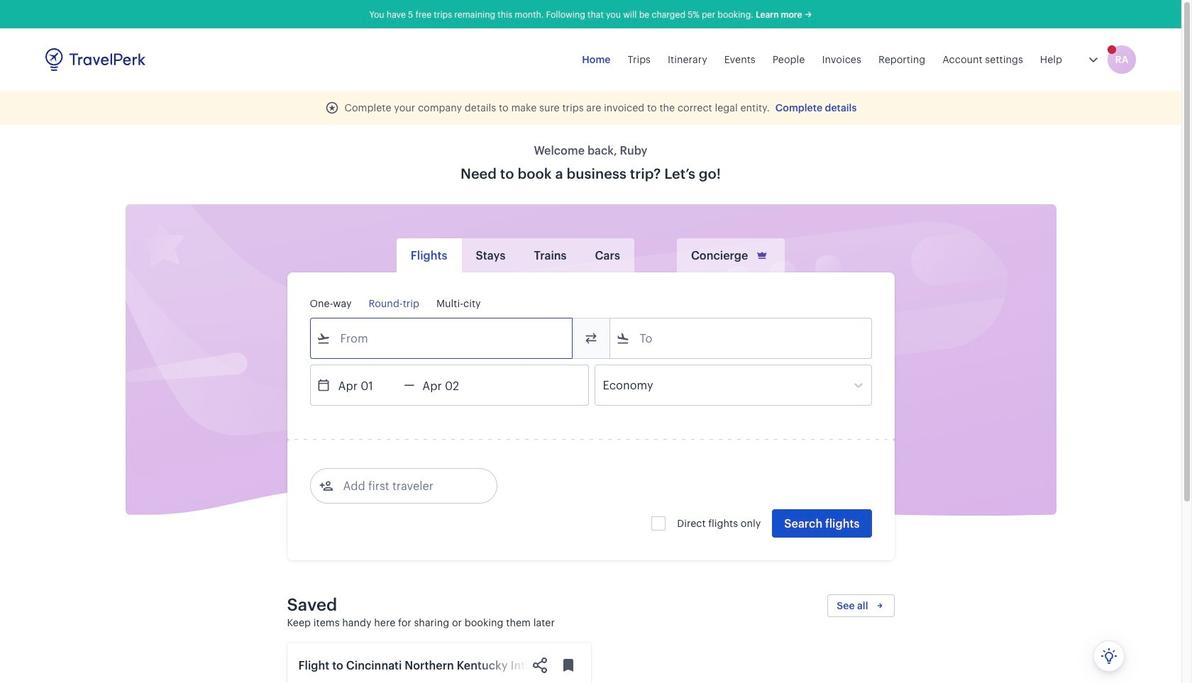 Task type: describe. For each thing, give the bounding box(es) containing it.
Return text field
[[415, 366, 489, 405]]

Add first traveler search field
[[333, 475, 481, 498]]

From search field
[[331, 327, 554, 350]]



Task type: locate. For each thing, give the bounding box(es) containing it.
Depart text field
[[331, 366, 404, 405]]

To search field
[[630, 327, 853, 350]]



